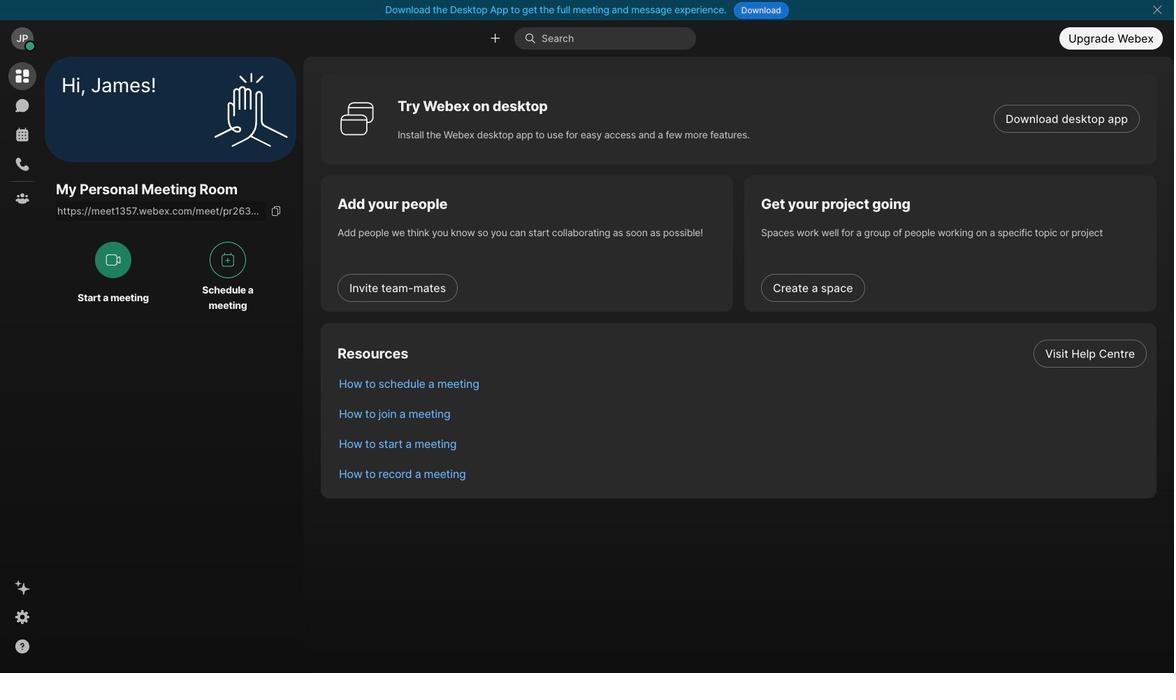 Task type: locate. For each thing, give the bounding box(es) containing it.
5 list item from the top
[[328, 459, 1157, 489]]

navigation
[[0, 57, 45, 673]]

list item
[[328, 338, 1157, 368], [328, 368, 1157, 399], [328, 399, 1157, 429], [328, 429, 1157, 459], [328, 459, 1157, 489]]

cancel_16 image
[[1152, 4, 1163, 15]]

webex tab list
[[8, 62, 36, 213]]

None text field
[[56, 202, 266, 221]]



Task type: vqa. For each thing, say whether or not it's contained in the screenshot.
Welcome Space list item
no



Task type: describe. For each thing, give the bounding box(es) containing it.
1 list item from the top
[[328, 338, 1157, 368]]

4 list item from the top
[[328, 429, 1157, 459]]

3 list item from the top
[[328, 399, 1157, 429]]

two hands high-fiving image
[[209, 67, 293, 151]]

2 list item from the top
[[328, 368, 1157, 399]]



